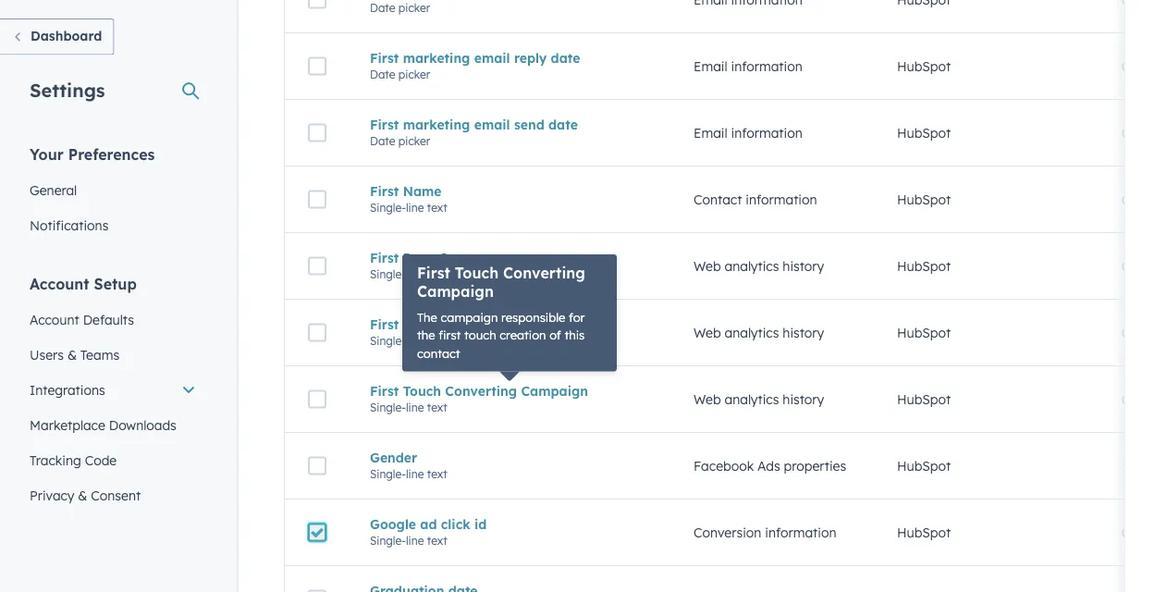 Task type: describe. For each thing, give the bounding box(es) containing it.
account defaults
[[30, 311, 134, 327]]

1 button
[[1123, 458, 1130, 475]]

text inside first touch converting campaign single-line text
[[427, 400, 448, 414]]

first name single-line text
[[370, 183, 448, 214]]

settings
[[30, 78, 105, 101]]

contact
[[694, 191, 742, 207]]

first marketing email reply date date picker
[[370, 50, 580, 81]]

first touch converting campaign tooltip
[[402, 254, 617, 371]]

account setup element
[[19, 273, 207, 548]]

0 for first page seen
[[1122, 258, 1130, 274]]

0 for google ad click id
[[1122, 524, 1130, 541]]

marketing for first marketing email reply date
[[403, 50, 470, 66]]

history for first touch converting campaign
[[783, 391, 825, 407]]

setup
[[94, 274, 137, 293]]

google ad click id button
[[370, 516, 649, 532]]

line inside first touch converting campaign single-line text
[[406, 400, 424, 414]]

hubspot for first marketing email send date
[[897, 125, 951, 141]]

date for first marketing email send date
[[370, 134, 395, 148]]

notifications
[[30, 217, 109, 233]]

first marketing email send date date picker
[[370, 116, 578, 148]]

users
[[30, 346, 64, 363]]

first for first page seen single-line text
[[370, 250, 399, 266]]

& for privacy
[[78, 487, 87, 503]]

date for first marketing email reply date
[[370, 67, 395, 81]]

click
[[441, 516, 471, 532]]

first referring site single-line text
[[370, 316, 493, 348]]

google
[[370, 516, 416, 532]]

dashboard
[[31, 28, 102, 44]]

conversion information
[[694, 524, 837, 541]]

teams
[[80, 346, 119, 363]]

history for first page seen
[[783, 258, 825, 274]]

line inside google ad click id single-line text
[[406, 534, 424, 547]]

first page seen button
[[370, 250, 649, 266]]

text inside google ad click id single-line text
[[427, 534, 448, 547]]

0 for first name
[[1122, 191, 1130, 207]]

1 picker from the top
[[399, 1, 430, 15]]

first for first touch converting campaign single-line text
[[370, 383, 399, 399]]

contact
[[417, 346, 460, 361]]

hubspot for first name
[[897, 191, 951, 207]]

code
[[85, 452, 117, 468]]

marketplace downloads link
[[19, 408, 207, 443]]

date for first marketing email reply date
[[551, 50, 580, 66]]

account setup
[[30, 274, 137, 293]]

creation
[[500, 327, 546, 343]]

properties
[[784, 458, 847, 474]]

touch for first touch converting campaign the campaign responsible for the first touch creation of this contact
[[455, 264, 499, 282]]

first touch converting campaign the campaign responsible for the first touch creation of this contact
[[417, 264, 585, 361]]

first for first marketing email reply date date picker
[[370, 50, 399, 66]]

page
[[403, 250, 436, 266]]

dashboard link
[[0, 19, 114, 55]]

account defaults link
[[19, 302, 207, 337]]

0 for first touch converting campaign
[[1122, 391, 1130, 407]]

conversion
[[694, 524, 762, 541]]

notifications link
[[19, 208, 207, 243]]

web for first page seen
[[694, 258, 721, 274]]

first for first touch converting campaign the campaign responsible for the first touch creation of this contact
[[417, 264, 450, 282]]

hubspot for first touch converting campaign
[[897, 391, 951, 407]]

of
[[550, 327, 561, 343]]

ad
[[420, 516, 437, 532]]

information for google ad click id
[[765, 524, 837, 541]]

send
[[514, 116, 545, 133]]

for
[[569, 309, 585, 325]]

reply
[[514, 50, 547, 66]]

users & teams link
[[19, 337, 207, 372]]

email for send
[[474, 116, 510, 133]]

the
[[417, 309, 437, 325]]

gender single-line text
[[370, 449, 448, 481]]

privacy & consent
[[30, 487, 141, 503]]

tracking code
[[30, 452, 117, 468]]

email for first marketing email send date
[[694, 125, 728, 141]]

marketplace downloads
[[30, 417, 177, 433]]

marketplace
[[30, 417, 105, 433]]

0 for first referring site
[[1122, 324, 1130, 341]]

line inside gender single-line text
[[406, 467, 424, 481]]

seen
[[440, 250, 471, 266]]

your preferences
[[30, 145, 155, 163]]

privacy & consent link
[[19, 478, 207, 513]]

hubspot for first page seen
[[897, 258, 951, 274]]

date picker
[[370, 1, 430, 15]]

single- inside first name single-line text
[[370, 201, 406, 214]]

this
[[565, 327, 585, 343]]

general
[[30, 182, 77, 198]]

first for first marketing email send date date picker
[[370, 116, 399, 133]]

touch
[[464, 327, 496, 343]]

your
[[30, 145, 64, 163]]

text inside first page seen single-line text
[[427, 267, 448, 281]]

1 date from the top
[[370, 1, 395, 15]]

referring
[[403, 316, 464, 332]]

facebook
[[694, 458, 754, 474]]

line inside first referring site single-line text
[[406, 334, 424, 348]]

touch for first touch converting campaign single-line text
[[403, 383, 441, 399]]

your preferences element
[[19, 144, 207, 243]]

first for first referring site single-line text
[[370, 316, 399, 332]]



Task type: locate. For each thing, give the bounding box(es) containing it.
text
[[427, 201, 448, 214], [427, 267, 448, 281], [427, 334, 448, 348], [427, 400, 448, 414], [427, 467, 448, 481], [427, 534, 448, 547]]

5 line from the top
[[406, 467, 424, 481]]

3 single- from the top
[[370, 334, 406, 348]]

email inside first marketing email reply date date picker
[[474, 50, 510, 66]]

picker inside first marketing email reply date date picker
[[399, 67, 430, 81]]

date right send
[[549, 116, 578, 133]]

2 hubspot from the top
[[897, 125, 951, 141]]

picker for first marketing email reply date
[[399, 67, 430, 81]]

analytics for first page seen
[[725, 258, 779, 274]]

campaign inside first touch converting campaign single-line text
[[521, 383, 588, 399]]

1 vertical spatial campaign
[[521, 383, 588, 399]]

1 vertical spatial date
[[370, 67, 395, 81]]

touch inside first touch converting campaign single-line text
[[403, 383, 441, 399]]

general link
[[19, 173, 207, 208]]

1 horizontal spatial &
[[78, 487, 87, 503]]

web analytics history
[[694, 258, 825, 274], [694, 324, 825, 341], [694, 391, 825, 407]]

1 vertical spatial analytics
[[725, 324, 779, 341]]

1 vertical spatial converting
[[445, 383, 517, 399]]

line down ad
[[406, 534, 424, 547]]

1 email information from the top
[[694, 58, 803, 74]]

6 hubspot from the top
[[897, 391, 951, 407]]

0 vertical spatial email information
[[694, 58, 803, 74]]

first for first name single-line text
[[370, 183, 399, 199]]

first page seen single-line text
[[370, 250, 471, 281]]

1 history from the top
[[783, 258, 825, 274]]

0 for first marketing email reply date
[[1122, 58, 1130, 74]]

facebook ads properties
[[694, 458, 847, 474]]

privacy
[[30, 487, 74, 503]]

single- down gender
[[370, 467, 406, 481]]

0 vertical spatial picker
[[399, 1, 430, 15]]

1 vertical spatial email
[[474, 116, 510, 133]]

1 email from the top
[[694, 58, 728, 74]]

first inside first touch converting campaign single-line text
[[370, 383, 399, 399]]

7 hubspot from the top
[[897, 458, 951, 474]]

2 text from the top
[[427, 267, 448, 281]]

1 horizontal spatial touch
[[455, 264, 499, 282]]

0 horizontal spatial campaign
[[417, 282, 494, 301]]

first inside first marketing email reply date date picker
[[370, 50, 399, 66]]

text inside gender single-line text
[[427, 467, 448, 481]]

single- inside google ad click id single-line text
[[370, 534, 406, 547]]

converting down touch
[[445, 383, 517, 399]]

hubspot for first marketing email reply date
[[897, 58, 951, 74]]

5 hubspot from the top
[[897, 324, 951, 341]]

single- down google
[[370, 534, 406, 547]]

email for reply
[[474, 50, 510, 66]]

campaign up campaign
[[417, 282, 494, 301]]

1 vertical spatial marketing
[[403, 116, 470, 133]]

web analytics history for first page seen
[[694, 258, 825, 274]]

campaign down of
[[521, 383, 588, 399]]

6 0 from the top
[[1122, 391, 1130, 407]]

touch inside first touch converting campaign the campaign responsible for the first touch creation of this contact
[[455, 264, 499, 282]]

campaign
[[441, 309, 498, 325]]

first inside first touch converting campaign the campaign responsible for the first touch creation of this contact
[[417, 264, 450, 282]]

picker up first marketing email reply date date picker on the left top of page
[[399, 1, 430, 15]]

2 0 from the top
[[1122, 125, 1130, 141]]

2 analytics from the top
[[725, 324, 779, 341]]

6 text from the top
[[427, 534, 448, 547]]

2 line from the top
[[406, 267, 424, 281]]

2 vertical spatial picker
[[399, 134, 430, 148]]

0 vertical spatial email
[[474, 50, 510, 66]]

1 horizontal spatial campaign
[[521, 383, 588, 399]]

email left send
[[474, 116, 510, 133]]

defaults
[[83, 311, 134, 327]]

0 vertical spatial email
[[694, 58, 728, 74]]

date inside first marketing email reply date date picker
[[551, 50, 580, 66]]

1 vertical spatial email information
[[694, 125, 803, 141]]

& for users
[[67, 346, 77, 363]]

0 vertical spatial marketing
[[403, 50, 470, 66]]

text down contact
[[427, 400, 448, 414]]

3 picker from the top
[[399, 134, 430, 148]]

5 0 from the top
[[1122, 324, 1130, 341]]

1 vertical spatial date
[[549, 116, 578, 133]]

2 history from the top
[[783, 324, 825, 341]]

2 email information from the top
[[694, 125, 803, 141]]

email
[[474, 50, 510, 66], [474, 116, 510, 133]]

1
[[1123, 458, 1130, 475]]

0 vertical spatial web
[[694, 258, 721, 274]]

site
[[468, 316, 493, 332]]

web for first touch converting campaign
[[694, 391, 721, 407]]

2 single- from the top
[[370, 267, 406, 281]]

id
[[475, 516, 487, 532]]

analytics
[[725, 258, 779, 274], [725, 324, 779, 341], [725, 391, 779, 407]]

first left name
[[370, 183, 399, 199]]

campaign for first touch converting campaign single-line text
[[521, 383, 588, 399]]

marketing for first marketing email send date
[[403, 116, 470, 133]]

1 account from the top
[[30, 274, 89, 293]]

2 email from the top
[[694, 125, 728, 141]]

account up users
[[30, 311, 79, 327]]

first
[[439, 327, 461, 343]]

0 vertical spatial &
[[67, 346, 77, 363]]

2 date from the top
[[370, 67, 395, 81]]

converting
[[503, 264, 585, 282], [445, 383, 517, 399]]

1 web analytics history from the top
[[694, 258, 825, 274]]

1 0 from the top
[[1122, 58, 1130, 74]]

single- down name
[[370, 201, 406, 214]]

& right users
[[67, 346, 77, 363]]

campaign inside first touch converting campaign the campaign responsible for the first touch creation of this contact
[[417, 282, 494, 301]]

0 vertical spatial date
[[551, 50, 580, 66]]

line down "referring"
[[406, 334, 424, 348]]

first referring site button
[[370, 316, 649, 332]]

1 single- from the top
[[370, 201, 406, 214]]

text up ad
[[427, 467, 448, 481]]

information
[[731, 58, 803, 74], [731, 125, 803, 141], [746, 191, 817, 207], [765, 524, 837, 541]]

3 0 from the top
[[1122, 191, 1130, 207]]

single- up gender
[[370, 400, 406, 414]]

4 hubspot from the top
[[897, 258, 951, 274]]

2 vertical spatial web analytics history
[[694, 391, 825, 407]]

3 web from the top
[[694, 391, 721, 407]]

campaign
[[417, 282, 494, 301], [521, 383, 588, 399]]

1 line from the top
[[406, 201, 424, 214]]

marketing inside first marketing email send date date picker
[[403, 116, 470, 133]]

0 vertical spatial touch
[[455, 264, 499, 282]]

&
[[67, 346, 77, 363], [78, 487, 87, 503]]

single- down 'page' on the top of page
[[370, 267, 406, 281]]

email left reply
[[474, 50, 510, 66]]

0 vertical spatial history
[[783, 258, 825, 274]]

0 vertical spatial date
[[370, 1, 395, 15]]

ads
[[758, 458, 781, 474]]

converting inside first touch converting campaign the campaign responsible for the first touch creation of this contact
[[503, 264, 585, 282]]

account for account setup
[[30, 274, 89, 293]]

line
[[406, 201, 424, 214], [406, 267, 424, 281], [406, 334, 424, 348], [406, 400, 424, 414], [406, 467, 424, 481], [406, 534, 424, 547]]

single- inside gender single-line text
[[370, 467, 406, 481]]

downloads
[[109, 417, 177, 433]]

1 vertical spatial history
[[783, 324, 825, 341]]

name
[[403, 183, 442, 199]]

email information for first marketing email reply date
[[694, 58, 803, 74]]

web analytics history for first referring site
[[694, 324, 825, 341]]

1 hubspot from the top
[[897, 58, 951, 74]]

text down 'page' on the top of page
[[427, 267, 448, 281]]

marketing down date picker at the left of page
[[403, 50, 470, 66]]

email inside first marketing email send date date picker
[[474, 116, 510, 133]]

touch up campaign
[[455, 264, 499, 282]]

1 email from the top
[[474, 50, 510, 66]]

marketing up name
[[403, 116, 470, 133]]

email information for first marketing email send date
[[694, 125, 803, 141]]

2 vertical spatial date
[[370, 134, 395, 148]]

single-
[[370, 201, 406, 214], [370, 267, 406, 281], [370, 334, 406, 348], [370, 400, 406, 414], [370, 467, 406, 481], [370, 534, 406, 547]]

first down date picker at the left of page
[[370, 50, 399, 66]]

3 history from the top
[[783, 391, 825, 407]]

integrations
[[30, 382, 105, 398]]

2 web analytics history from the top
[[694, 324, 825, 341]]

6 single- from the top
[[370, 534, 406, 547]]

single- left the
[[370, 334, 406, 348]]

4 line from the top
[[406, 400, 424, 414]]

web
[[694, 258, 721, 274], [694, 324, 721, 341], [694, 391, 721, 407]]

date
[[370, 1, 395, 15], [370, 67, 395, 81], [370, 134, 395, 148]]

single- inside first referring site single-line text
[[370, 334, 406, 348]]

first left 'page' on the top of page
[[370, 250, 399, 266]]

0 vertical spatial web analytics history
[[694, 258, 825, 274]]

1 marketing from the top
[[403, 50, 470, 66]]

3 web analytics history from the top
[[694, 391, 825, 407]]

date inside first marketing email send date date picker
[[370, 134, 395, 148]]

6 line from the top
[[406, 534, 424, 547]]

converting for first touch converting campaign the campaign responsible for the first touch creation of this contact
[[503, 264, 585, 282]]

integrations button
[[19, 372, 207, 408]]

first touch converting campaign single-line text
[[370, 383, 588, 414]]

1 vertical spatial email
[[694, 125, 728, 141]]

converting for first touch converting campaign single-line text
[[445, 383, 517, 399]]

date right reply
[[551, 50, 580, 66]]

marketing
[[403, 50, 470, 66], [403, 116, 470, 133]]

4 text from the top
[[427, 400, 448, 414]]

text down name
[[427, 201, 448, 214]]

0 vertical spatial account
[[30, 274, 89, 293]]

line down name
[[406, 201, 424, 214]]

0 vertical spatial campaign
[[417, 282, 494, 301]]

first marketing email reply date button
[[370, 50, 649, 66]]

0 horizontal spatial touch
[[403, 383, 441, 399]]

first inside first name single-line text
[[370, 183, 399, 199]]

0 vertical spatial analytics
[[725, 258, 779, 274]]

gender
[[370, 449, 417, 466]]

5 text from the top
[[427, 467, 448, 481]]

account
[[30, 274, 89, 293], [30, 311, 79, 327]]

picker inside first marketing email send date date picker
[[399, 134, 430, 148]]

4 0 from the top
[[1122, 258, 1130, 274]]

2 web from the top
[[694, 324, 721, 341]]

3 line from the top
[[406, 334, 424, 348]]

first up first name single-line text
[[370, 116, 399, 133]]

text down "referring"
[[427, 334, 448, 348]]

7 0 from the top
[[1122, 524, 1130, 541]]

first marketing email send date button
[[370, 116, 649, 133]]

1 vertical spatial touch
[[403, 383, 441, 399]]

account for account defaults
[[30, 311, 79, 327]]

first name button
[[370, 183, 649, 199]]

1 vertical spatial web
[[694, 324, 721, 341]]

touch down contact
[[403, 383, 441, 399]]

2 vertical spatial web
[[694, 391, 721, 407]]

line inside first name single-line text
[[406, 201, 424, 214]]

2 account from the top
[[30, 311, 79, 327]]

picker up name
[[399, 134, 430, 148]]

responsible
[[501, 309, 566, 325]]

1 web from the top
[[694, 258, 721, 274]]

3 analytics from the top
[[725, 391, 779, 407]]

email information
[[694, 58, 803, 74], [694, 125, 803, 141]]

campaign for first touch converting campaign the campaign responsible for the first touch creation of this contact
[[417, 282, 494, 301]]

picker for first marketing email send date
[[399, 134, 430, 148]]

1 analytics from the top
[[725, 258, 779, 274]]

date
[[551, 50, 580, 66], [549, 116, 578, 133]]

4 single- from the top
[[370, 400, 406, 414]]

information for first marketing email reply date
[[731, 58, 803, 74]]

hubspot for google ad click id
[[897, 524, 951, 541]]

single- inside first page seen single-line text
[[370, 267, 406, 281]]

& right privacy
[[78, 487, 87, 503]]

2 marketing from the top
[[403, 116, 470, 133]]

line up gender
[[406, 400, 424, 414]]

3 hubspot from the top
[[897, 191, 951, 207]]

1 vertical spatial account
[[30, 311, 79, 327]]

line down gender
[[406, 467, 424, 481]]

text down ad
[[427, 534, 448, 547]]

1 text from the top
[[427, 201, 448, 214]]

line inside first page seen single-line text
[[406, 267, 424, 281]]

0 vertical spatial converting
[[503, 264, 585, 282]]

1 vertical spatial &
[[78, 487, 87, 503]]

hubspot for gender
[[897, 458, 951, 474]]

contact information
[[694, 191, 817, 207]]

information for first marketing email send date
[[731, 125, 803, 141]]

3 text from the top
[[427, 334, 448, 348]]

first inside first page seen single-line text
[[370, 250, 399, 266]]

history
[[783, 258, 825, 274], [783, 324, 825, 341], [783, 391, 825, 407]]

analytics for first touch converting campaign
[[725, 391, 779, 407]]

first left the
[[370, 316, 399, 332]]

converting up responsible
[[503, 264, 585, 282]]

converting inside first touch converting campaign single-line text
[[445, 383, 517, 399]]

2 vertical spatial analytics
[[725, 391, 779, 407]]

analytics for first referring site
[[725, 324, 779, 341]]

tracking
[[30, 452, 81, 468]]

account up account defaults
[[30, 274, 89, 293]]

0 horizontal spatial &
[[67, 346, 77, 363]]

5 single- from the top
[[370, 467, 406, 481]]

first up gender
[[370, 383, 399, 399]]

1 vertical spatial web analytics history
[[694, 324, 825, 341]]

history for first referring site
[[783, 324, 825, 341]]

web analytics history for first touch converting campaign
[[694, 391, 825, 407]]

8 hubspot from the top
[[897, 524, 951, 541]]

gender button
[[370, 449, 649, 466]]

1 vertical spatial picker
[[399, 67, 430, 81]]

web for first referring site
[[694, 324, 721, 341]]

date for first marketing email send date
[[549, 116, 578, 133]]

tracking code link
[[19, 443, 207, 478]]

0 for first marketing email send date
[[1122, 125, 1130, 141]]

information for first name
[[746, 191, 817, 207]]

date inside first marketing email send date date picker
[[549, 116, 578, 133]]

hubspot for first referring site
[[897, 324, 951, 341]]

consent
[[91, 487, 141, 503]]

single- inside first touch converting campaign single-line text
[[370, 400, 406, 414]]

first touch converting campaign button
[[370, 383, 649, 399]]

text inside first referring site single-line text
[[427, 334, 448, 348]]

first inside first referring site single-line text
[[370, 316, 399, 332]]

email
[[694, 58, 728, 74], [694, 125, 728, 141]]

first up the
[[417, 264, 450, 282]]

the
[[417, 327, 435, 343]]

0
[[1122, 58, 1130, 74], [1122, 125, 1130, 141], [1122, 191, 1130, 207], [1122, 258, 1130, 274], [1122, 324, 1130, 341], [1122, 391, 1130, 407], [1122, 524, 1130, 541]]

2 email from the top
[[474, 116, 510, 133]]

2 vertical spatial history
[[783, 391, 825, 407]]

first
[[370, 50, 399, 66], [370, 116, 399, 133], [370, 183, 399, 199], [370, 250, 399, 266], [417, 264, 450, 282], [370, 316, 399, 332], [370, 383, 399, 399]]

google ad click id single-line text
[[370, 516, 487, 547]]

line down 'page' on the top of page
[[406, 267, 424, 281]]

marketing inside first marketing email reply date date picker
[[403, 50, 470, 66]]

text inside first name single-line text
[[427, 201, 448, 214]]

2 picker from the top
[[399, 67, 430, 81]]

3 date from the top
[[370, 134, 395, 148]]

first inside first marketing email send date date picker
[[370, 116, 399, 133]]

users & teams
[[30, 346, 119, 363]]

date inside first marketing email reply date date picker
[[370, 67, 395, 81]]

picker down date picker at the left of page
[[399, 67, 430, 81]]

preferences
[[68, 145, 155, 163]]

email for first marketing email reply date
[[694, 58, 728, 74]]



Task type: vqa. For each thing, say whether or not it's contained in the screenshot.
web related to First Referring Site
yes



